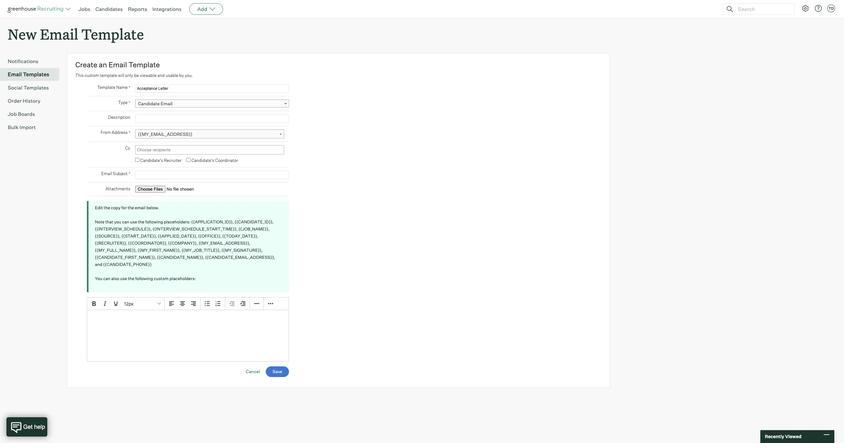 Task type: describe. For each thing, give the bounding box(es) containing it.
Candidate's Recruiter checkbox
[[135, 158, 139, 162]]

candidate email
[[138, 101, 173, 106]]

12px button
[[121, 298, 163, 309]]

12px group
[[87, 297, 289, 310]]

history
[[23, 98, 41, 104]]

{{my_full_name}},
[[95, 248, 137, 253]]

template inside "template name *"
[[97, 85, 115, 90]]

this
[[75, 73, 84, 78]]

new email template
[[8, 24, 144, 43]]

will
[[118, 73, 124, 78]]

0 horizontal spatial custom
[[85, 73, 99, 78]]

edit
[[95, 205, 103, 210]]

candidate's coordinator
[[192, 158, 238, 163]]

job boards
[[8, 111, 35, 117]]

import
[[20, 124, 36, 130]]

order history link
[[8, 97, 57, 105]]

only
[[125, 73, 133, 78]]

job
[[8, 111, 17, 117]]

templates for social templates
[[24, 84, 49, 91]]

{{candidate_phone}}
[[103, 262, 152, 267]]

{{candidate_first_name}},
[[95, 255, 156, 260]]

bulk import link
[[8, 123, 57, 131]]

candidate's for candidate's coordinator
[[192, 158, 214, 163]]

reports
[[128, 6, 147, 12]]

reports link
[[128, 6, 147, 12]]

{{office}},
[[198, 233, 222, 239]]

email templates
[[8, 71, 49, 78]]

{{candidate_email_address}},
[[205, 255, 275, 260]]

0 horizontal spatial use
[[120, 276, 127, 281]]

the right edit
[[104, 205, 110, 210]]

Template Name text field
[[135, 84, 289, 93]]

copy
[[111, 205, 121, 210]]

{{my_signature}},
[[222, 248, 263, 253]]

by
[[179, 73, 184, 78]]

order history
[[8, 98, 41, 104]]

you
[[114, 219, 121, 224]]

for
[[122, 205, 127, 210]]

{{source}},
[[95, 233, 121, 239]]

recruiter
[[164, 158, 182, 163]]

viewed
[[786, 434, 802, 439]]

bulk
[[8, 124, 18, 130]]

integrations
[[152, 6, 182, 12]]

you.
[[185, 73, 193, 78]]

12px toolbar
[[87, 297, 165, 310]]

template
[[100, 73, 117, 78]]

{{company}},
[[168, 240, 198, 246]]

1 toolbar from the left
[[165, 297, 201, 310]]

you
[[95, 276, 102, 281]]

template name *
[[97, 85, 130, 90]]

below.
[[147, 205, 159, 210]]

social templates link
[[8, 84, 57, 92]]

job boards link
[[8, 110, 57, 118]]

subject
[[113, 171, 128, 176]]

the down the email
[[138, 219, 144, 224]]

that
[[105, 219, 113, 224]]

new
[[8, 24, 37, 43]]

viewable
[[140, 73, 157, 78]]

{{my_first_name}},
[[138, 248, 181, 253]]

description
[[108, 115, 130, 120]]

Search text field
[[737, 4, 789, 14]]

attachments
[[106, 186, 130, 191]]

also
[[111, 276, 119, 281]]

an
[[99, 60, 107, 69]]

2 * from the top
[[129, 100, 130, 105]]

0 vertical spatial following
[[145, 219, 163, 224]]

this custom template will only be viewable and usable by you.
[[75, 73, 193, 78]]

you can also use the following custom placeholders:
[[95, 276, 196, 281]]

* for from address *
[[129, 130, 130, 135]]

add button
[[189, 3, 223, 15]]

bulk import
[[8, 124, 36, 130]]

{{coordinator}},
[[128, 240, 167, 246]]

cancel link
[[246, 369, 260, 374]]

candidate email link
[[135, 100, 289, 108]]

{{start_date}},
[[122, 233, 157, 239]]

* for email subject *
[[129, 171, 130, 176]]

1 vertical spatial template
[[129, 60, 160, 69]]

jobs link
[[79, 6, 90, 12]]



Task type: vqa. For each thing, say whether or not it's contained in the screenshot.
Email Subject *
yes



Task type: locate. For each thing, give the bounding box(es) containing it.
email subject *
[[101, 171, 130, 176]]

candidate's
[[140, 158, 163, 163], [192, 158, 214, 163]]

following down {{candidate_phone}}
[[135, 276, 153, 281]]

placeholders: for you can also use the following custom placeholders:
[[170, 276, 196, 281]]

custom
[[85, 73, 99, 78], [154, 276, 169, 281]]

placeholders: down '{{candidate_name}},'
[[170, 276, 196, 281]]

custom down {{my_first_name}},
[[154, 276, 169, 281]]

* right subject
[[129, 171, 130, 176]]

Description text field
[[135, 114, 289, 123]]

can
[[122, 219, 129, 224], [103, 276, 110, 281]]

add
[[197, 6, 207, 12]]

candidate's for candidate's recruiter
[[140, 158, 163, 163]]

0 vertical spatial placeholders:
[[164, 219, 191, 224]]

{{interview_schedule}},
[[95, 226, 152, 231]]

candidates link
[[95, 6, 123, 12]]

notifications
[[8, 58, 38, 64]]

from address *
[[101, 130, 130, 135]]

* right the address
[[129, 130, 130, 135]]

templates up "order history" link in the left top of the page
[[24, 84, 49, 91]]

templates up the social templates link
[[23, 71, 49, 78]]

candidate's right candidate's recruiter checkbox on the left of the page
[[140, 158, 163, 163]]

{{application_id}}, {{candidate_id}}, {{interview_schedule}}, {{interview_schedule_start_time}}, {{job_name}}, {{source}}, {{start_date}}, {{applied_date}}, {{office}}, {{today_date}}, {{recruiter}}, {{coordinator}}, {{company}}, {{my_email_address}}, {{my_full_name}}, {{my_first_name}}, {{my_job_title}}, {{my_signature}}, {{candidate_first_name}}, {{candidate_name}}, {{candidate_email_address}}, and {{candidate_phone}}
[[95, 219, 275, 267]]

following
[[145, 219, 163, 224], [135, 276, 153, 281]]

{{applied_date}},
[[158, 233, 197, 239]]

2 toolbar from the left
[[201, 297, 225, 310]]

Candidate's Coordinator checkbox
[[187, 158, 191, 162]]

1 vertical spatial and
[[95, 262, 102, 267]]

* right name
[[129, 85, 130, 90]]

greenhouse recruiting image
[[8, 5, 66, 13]]

social
[[8, 84, 22, 91]]

{{my_email_address}} link
[[135, 130, 284, 139]]

social templates
[[8, 84, 49, 91]]

4 * from the top
[[129, 171, 130, 176]]

use up {{interview_schedule}},
[[130, 219, 137, 224]]

{{my_email_address}},
[[199, 240, 251, 246]]

create
[[75, 60, 97, 69]]

template down template
[[97, 85, 115, 90]]

1 vertical spatial following
[[135, 276, 153, 281]]

0 horizontal spatial and
[[95, 262, 102, 267]]

1 candidate's from the left
[[140, 158, 163, 163]]

candidate
[[138, 101, 160, 106]]

edit the copy for the email below.
[[95, 205, 159, 210]]

0 vertical spatial template
[[82, 24, 144, 43]]

templates
[[23, 71, 49, 78], [24, 84, 49, 91]]

recently
[[766, 434, 785, 439]]

1 horizontal spatial candidate's
[[192, 158, 214, 163]]

address
[[112, 130, 128, 135]]

1 horizontal spatial use
[[130, 219, 137, 224]]

email
[[135, 205, 146, 210]]

0 vertical spatial and
[[158, 73, 165, 78]]

email inside email subject *
[[101, 171, 112, 176]]

{{candidate_id}},
[[235, 219, 274, 224]]

and inside the {{application_id}}, {{candidate_id}}, {{interview_schedule}}, {{interview_schedule_start_time}}, {{job_name}}, {{source}}, {{start_date}}, {{applied_date}}, {{office}}, {{today_date}}, {{recruiter}}, {{coordinator}}, {{company}}, {{my_email_address}}, {{my_full_name}}, {{my_first_name}}, {{my_job_title}}, {{my_signature}}, {{candidate_first_name}}, {{candidate_name}}, {{candidate_email_address}}, and {{candidate_phone}}
[[95, 262, 102, 267]]

from
[[101, 130, 111, 135]]

Email Subject text field
[[135, 171, 289, 179]]

1 horizontal spatial custom
[[154, 276, 169, 281]]

3 * from the top
[[129, 130, 130, 135]]

2 candidate's from the left
[[192, 158, 214, 163]]

coordinator
[[215, 158, 238, 163]]

{{my_email_address}}
[[138, 131, 193, 137]]

use
[[130, 219, 137, 224], [120, 276, 127, 281]]

1 horizontal spatial can
[[122, 219, 129, 224]]

jobs
[[79, 6, 90, 12]]

template up viewable on the top of the page
[[129, 60, 160, 69]]

{{recruiter}},
[[95, 240, 127, 246]]

and left usable
[[158, 73, 165, 78]]

following down below.
[[145, 219, 163, 224]]

email templates link
[[8, 71, 57, 78]]

create an email template
[[75, 60, 160, 69]]

0 horizontal spatial candidate's
[[140, 158, 163, 163]]

{{job_name}},
[[239, 226, 270, 231]]

candidate's right candidate's coordinator option
[[192, 158, 214, 163]]

usable
[[166, 73, 178, 78]]

0 vertical spatial custom
[[85, 73, 99, 78]]

3 toolbar from the left
[[225, 297, 250, 310]]

None file field
[[135, 186, 217, 192]]

0 vertical spatial use
[[130, 219, 137, 224]]

1 * from the top
[[129, 85, 130, 90]]

1 vertical spatial templates
[[24, 84, 49, 91]]

order
[[8, 98, 22, 104]]

notifications link
[[8, 57, 57, 65]]

can right you
[[103, 276, 110, 281]]

template
[[82, 24, 144, 43], [129, 60, 160, 69], [97, 85, 115, 90]]

None submit
[[266, 366, 289, 377]]

{{interview_schedule_start_time}},
[[153, 226, 238, 231]]

cancel
[[246, 369, 260, 374]]

1 vertical spatial can
[[103, 276, 110, 281]]

{{application_id}},
[[191, 219, 234, 224]]

{{candidate_name}},
[[157, 255, 204, 260]]

0 vertical spatial can
[[122, 219, 129, 224]]

* for template name *
[[129, 85, 130, 90]]

type
[[118, 100, 128, 105]]

type *
[[118, 100, 130, 105]]

1 vertical spatial placeholders:
[[170, 276, 196, 281]]

placeholders: up {{applied_date}},
[[164, 219, 191, 224]]

use right also
[[120, 276, 127, 281]]

note
[[95, 219, 105, 224]]

td button
[[828, 5, 836, 12]]

0 vertical spatial templates
[[23, 71, 49, 78]]

configure image
[[802, 5, 810, 12]]

None text field
[[136, 146, 282, 154]]

1 horizontal spatial and
[[158, 73, 165, 78]]

templates for email templates
[[23, 71, 49, 78]]

td
[[829, 6, 834, 11]]

custom down create
[[85, 73, 99, 78]]

{{my_job_title}},
[[182, 248, 221, 253]]

1 vertical spatial custom
[[154, 276, 169, 281]]

{{today_date}},
[[223, 233, 258, 239]]

recently viewed
[[766, 434, 802, 439]]

1 vertical spatial use
[[120, 276, 127, 281]]

td button
[[827, 3, 837, 14]]

cc
[[125, 146, 130, 151]]

and up you
[[95, 262, 102, 267]]

placeholders: for note that you can use the following placeholders:
[[164, 219, 191, 224]]

0 horizontal spatial can
[[103, 276, 110, 281]]

note that you can use the following placeholders:
[[95, 219, 191, 224]]

the down {{candidate_phone}}
[[128, 276, 134, 281]]

name
[[116, 85, 128, 90]]

toolbar
[[165, 297, 201, 310], [201, 297, 225, 310], [225, 297, 250, 310]]

candidate's recruiter
[[140, 158, 182, 163]]

can up {{interview_schedule}},
[[122, 219, 129, 224]]

template down candidates link
[[82, 24, 144, 43]]

* right type
[[129, 100, 130, 105]]

be
[[134, 73, 139, 78]]

boards
[[18, 111, 35, 117]]

2 vertical spatial template
[[97, 85, 115, 90]]

email
[[40, 24, 78, 43], [109, 60, 127, 69], [8, 71, 22, 78], [161, 101, 173, 106], [101, 171, 112, 176]]

candidates
[[95, 6, 123, 12]]

12px
[[124, 301, 134, 306]]

the right for
[[128, 205, 134, 210]]



